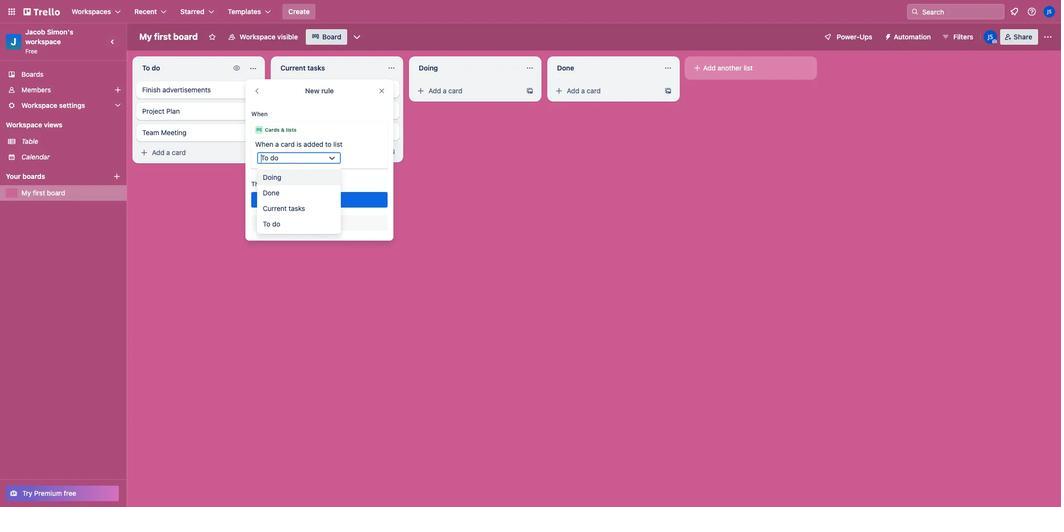 Task type: describe. For each thing, give the bounding box(es) containing it.
add left action
[[305, 196, 318, 204]]

team for team meeting link associated with to do text field
[[142, 129, 159, 137]]

add a card down the doing "text box"
[[429, 87, 462, 95]]

recent
[[134, 7, 157, 16]]

Doing text field
[[413, 60, 520, 76]]

create button
[[282, 4, 316, 19]]

add left another
[[703, 64, 716, 72]]

add action button
[[251, 192, 388, 208]]

add a card link for create from template… icon associated with team meeting link associated with to do text field
[[136, 146, 245, 160]]

added
[[304, 140, 323, 149]]

boards link
[[0, 67, 127, 82]]

add down project plan
[[152, 149, 164, 157]]

create
[[288, 7, 310, 16]]

j link
[[6, 34, 21, 50]]

finish advertisements link for to do text field
[[136, 81, 261, 99]]

add a card right sm icon
[[567, 87, 601, 95]]

workspace
[[25, 37, 61, 46]]

your boards
[[6, 172, 45, 181]]

0 vertical spatial do
[[270, 154, 278, 162]]

premium
[[34, 490, 62, 498]]

Done text field
[[551, 60, 658, 76]]

plan
[[166, 107, 180, 115]]

new
[[313, 219, 326, 227]]

when for when
[[251, 111, 268, 118]]

power-ups
[[837, 33, 872, 41]]

meeting for team meeting link associated with to do text field
[[161, 129, 187, 137]]

open information menu image
[[1027, 7, 1037, 17]]

your boards with 1 items element
[[6, 171, 98, 183]]

tasks
[[289, 205, 305, 213]]

workspace navigation collapse icon image
[[106, 35, 120, 49]]

To do text field
[[136, 60, 228, 76]]

add right sm icon
[[567, 87, 579, 95]]

1 vertical spatial jacob simon (jacobsimon16) image
[[984, 30, 997, 44]]

a right is
[[305, 148, 308, 156]]

workspace settings
[[21, 101, 85, 110]]

recent button
[[129, 4, 173, 19]]

team meeting link for to do text field
[[136, 124, 261, 142]]

workspace views
[[6, 121, 62, 129]]

my first board link
[[21, 188, 121, 198]]

free
[[25, 48, 37, 55]]

0 vertical spatial rule
[[321, 87, 334, 95]]

my first board inside text box
[[139, 32, 198, 42]]

add board image
[[113, 173, 121, 181]]

primary element
[[0, 0, 1061, 23]]

a right sm icon
[[581, 87, 585, 95]]

1 vertical spatial do
[[272, 220, 280, 228]]

back to home image
[[23, 4, 60, 19]]

first inside my first board text box
[[154, 32, 171, 42]]

a down cards & lists
[[275, 140, 279, 149]]

create from template… image for team meeting link associated with to do text field
[[249, 149, 257, 157]]

rule inside button
[[328, 219, 340, 227]]

0 notifications image
[[1009, 6, 1020, 18]]

when a card is added to list
[[255, 140, 342, 149]]

try premium free
[[22, 490, 76, 498]]

star or unstar board image
[[208, 33, 216, 41]]

board inside text box
[[173, 32, 198, 42]]

add action
[[305, 196, 340, 204]]

add new rule
[[298, 219, 340, 227]]

boards
[[21, 70, 44, 78]]

project
[[142, 107, 164, 115]]

finish for current tasks text box finish advertisements link
[[281, 85, 299, 93]]

create from template… image
[[664, 87, 672, 95]]

workspace visible button
[[222, 29, 304, 45]]

to
[[325, 140, 332, 149]]

try premium free button
[[6, 487, 119, 502]]

search image
[[911, 8, 919, 16]]

lists
[[286, 127, 297, 133]]

board
[[322, 33, 341, 41]]

action
[[320, 196, 340, 204]]

cards & lists
[[265, 127, 297, 133]]

add left 'added'
[[290, 148, 303, 156]]

1 horizontal spatial list
[[744, 64, 753, 72]]

done
[[263, 189, 279, 197]]

0 vertical spatial to
[[261, 154, 268, 162]]

meeting for current tasks text box's team meeting link
[[299, 128, 325, 136]]

templates button
[[222, 4, 277, 19]]

&
[[281, 127, 285, 133]]

Search field
[[919, 4, 1004, 19]]

finish for to do text field's finish advertisements link
[[142, 86, 161, 94]]

a down plan
[[166, 149, 170, 157]]

visible
[[277, 33, 298, 41]]

card for create from template… image
[[587, 87, 601, 95]]

jacob simon's workspace free
[[25, 28, 75, 55]]

filters
[[953, 33, 973, 41]]

filters button
[[939, 29, 976, 45]]

1 vertical spatial to
[[263, 220, 270, 228]]

doing
[[263, 173, 281, 182]]

a down the doing "text box"
[[443, 87, 447, 95]]

members link
[[0, 82, 127, 98]]

add another list
[[703, 64, 753, 72]]

add a card link for the right create from template… icon
[[413, 84, 522, 98]]

j
[[11, 36, 16, 47]]

starred
[[180, 7, 204, 16]]

your
[[6, 172, 21, 181]]

ups
[[860, 33, 872, 41]]

jacob simon's workspace link
[[25, 28, 75, 46]]

workspaces
[[72, 7, 111, 16]]

0 vertical spatial to do
[[261, 154, 278, 162]]

1 vertical spatial board
[[47, 189, 65, 197]]

workspace for workspace visible
[[240, 33, 276, 41]]



Task type: vqa. For each thing, say whether or not it's contained in the screenshot.
2nd Jira from the bottom
no



Task type: locate. For each thing, give the bounding box(es) containing it.
0 horizontal spatial jacob simon (jacobsimon16) image
[[984, 30, 997, 44]]

calendar
[[21, 153, 50, 161]]

add a card link down project plan link
[[136, 146, 245, 160]]

team meeting up is
[[281, 128, 325, 136]]

2 horizontal spatial create from template… image
[[526, 87, 534, 95]]

add a card
[[429, 87, 462, 95], [567, 87, 601, 95], [290, 148, 324, 156], [152, 149, 186, 157]]

0 vertical spatial jacob simon (jacobsimon16) image
[[1044, 6, 1055, 18]]

my first board down 'your boards with 1 items' "element"
[[21, 189, 65, 197]]

add a card link
[[413, 84, 522, 98], [551, 84, 660, 98], [275, 145, 384, 159], [136, 146, 245, 160]]

0 horizontal spatial my first board
[[21, 189, 65, 197]]

finish left new
[[281, 85, 299, 93]]

current tasks
[[263, 205, 305, 213]]

workspace inside popup button
[[21, 101, 57, 110]]

do up doing
[[270, 154, 278, 162]]

1 vertical spatial when
[[255, 140, 273, 149]]

team meeting down project plan
[[142, 129, 187, 137]]

card down done text field
[[587, 87, 601, 95]]

1 horizontal spatial my first board
[[139, 32, 198, 42]]

add new rule button
[[251, 216, 388, 231]]

first down boards
[[33, 189, 45, 197]]

add left new
[[298, 219, 311, 227]]

templates
[[228, 7, 261, 16]]

add another list link
[[689, 60, 813, 76]]

settings
[[59, 101, 85, 110]]

finish advertisements down current tasks text box
[[281, 85, 349, 93]]

0 horizontal spatial finish advertisements link
[[136, 81, 261, 99]]

jacob
[[25, 28, 45, 36]]

finish advertisements link up project plan link
[[136, 81, 261, 99]]

first inside my first board link
[[33, 189, 45, 197]]

table link
[[21, 137, 121, 147]]

0 horizontal spatial list
[[333, 140, 342, 149]]

1 horizontal spatial first
[[154, 32, 171, 42]]

finish advertisements for current tasks text box
[[281, 85, 349, 93]]

0 horizontal spatial team
[[142, 129, 159, 137]]

jacob simon (jacobsimon16) image inside primary element
[[1044, 6, 1055, 18]]

0 horizontal spatial board
[[47, 189, 65, 197]]

add a card link for create from template… image
[[551, 84, 660, 98]]

show menu image
[[1043, 32, 1053, 42]]

team meeting link for current tasks text box
[[275, 123, 399, 141]]

board
[[173, 32, 198, 42], [47, 189, 65, 197]]

1 horizontal spatial finish advertisements link
[[275, 80, 399, 98]]

my first board down recent dropdown button in the top left of the page
[[139, 32, 198, 42]]

card down plan
[[172, 149, 186, 157]]

add a card link down the doing "text box"
[[413, 84, 522, 98]]

workspace visible
[[240, 33, 298, 41]]

team for current tasks text box's team meeting link
[[281, 128, 297, 136]]

team up when a card is added to list at the left top
[[281, 128, 297, 136]]

card down the doing "text box"
[[448, 87, 462, 95]]

0 vertical spatial board
[[173, 32, 198, 42]]

project plan
[[142, 107, 180, 115]]

board down 'your boards with 1 items' "element"
[[47, 189, 65, 197]]

1 horizontal spatial board
[[173, 32, 198, 42]]

workspace inside button
[[240, 33, 276, 41]]

workspace for workspace settings
[[21, 101, 57, 110]]

project plan link
[[136, 103, 261, 120]]

boards
[[22, 172, 45, 181]]

workspace down templates popup button
[[240, 33, 276, 41]]

advertisements
[[301, 85, 349, 93], [162, 86, 211, 94]]

team meeting link down project plan link
[[136, 124, 261, 142]]

1 horizontal spatial finish advertisements
[[281, 85, 349, 93]]

1 vertical spatial first
[[33, 189, 45, 197]]

advertisements down current tasks text box
[[301, 85, 349, 93]]

new rule
[[305, 87, 334, 95]]

Current tasks text field
[[275, 60, 382, 76]]

workspace for workspace views
[[6, 121, 42, 129]]

1 horizontal spatial team meeting
[[281, 128, 325, 136]]

when down cards
[[255, 140, 273, 149]]

team down project
[[142, 129, 159, 137]]

when for when a card is added to list
[[255, 140, 273, 149]]

0 horizontal spatial team meeting
[[142, 129, 187, 137]]

0 horizontal spatial team meeting link
[[136, 124, 261, 142]]

1 horizontal spatial team
[[281, 128, 297, 136]]

power-ups button
[[817, 29, 878, 45]]

1 vertical spatial workspace
[[21, 101, 57, 110]]

finish
[[281, 85, 299, 93], [142, 86, 161, 94]]

card left is
[[281, 140, 295, 149]]

meeting down plan
[[161, 129, 187, 137]]

customize views image
[[352, 32, 362, 42]]

board down 'starred'
[[173, 32, 198, 42]]

2 vertical spatial workspace
[[6, 121, 42, 129]]

team meeting
[[281, 128, 325, 136], [142, 129, 187, 137]]

cards
[[265, 127, 280, 133]]

current
[[263, 205, 287, 213]]

do down current
[[272, 220, 280, 228]]

to do down current
[[263, 220, 280, 228]]

sm image inside add another list link
[[693, 63, 702, 73]]

1 vertical spatial list
[[333, 140, 342, 149]]

power-
[[837, 33, 860, 41]]

my
[[139, 32, 152, 42], [21, 189, 31, 197]]

0 vertical spatial my
[[139, 32, 152, 42]]

list right to
[[333, 140, 342, 149]]

simon's
[[47, 28, 73, 36]]

add
[[703, 64, 716, 72], [429, 87, 441, 95], [567, 87, 579, 95], [290, 148, 303, 156], [152, 149, 164, 157], [305, 196, 318, 204], [298, 219, 311, 227]]

create from template… image
[[526, 87, 534, 95], [388, 148, 395, 156], [249, 149, 257, 157]]

sm image
[[880, 29, 894, 43], [232, 63, 242, 73], [693, 63, 702, 73], [416, 86, 426, 96], [278, 147, 287, 157], [139, 148, 149, 158]]

team meeting for current tasks text box's team meeting link
[[281, 128, 325, 136]]

members
[[21, 86, 51, 94]]

0 horizontal spatial finish
[[142, 86, 161, 94]]

advertisements for current tasks text box
[[301, 85, 349, 93]]

card
[[448, 87, 462, 95], [587, 87, 601, 95], [281, 140, 295, 149], [310, 148, 324, 156], [172, 149, 186, 157]]

1 horizontal spatial my
[[139, 32, 152, 42]]

0 horizontal spatial create from template… image
[[249, 149, 257, 157]]

views
[[44, 121, 62, 129]]

card for the right create from template… icon
[[448, 87, 462, 95]]

sm image
[[554, 86, 564, 96]]

team
[[281, 128, 297, 136], [142, 129, 159, 137]]

0 vertical spatial list
[[744, 64, 753, 72]]

0 vertical spatial workspace
[[240, 33, 276, 41]]

team meeting link down new rule
[[275, 123, 399, 141]]

workspace up the table
[[6, 121, 42, 129]]

finish advertisements
[[281, 85, 349, 93], [142, 86, 211, 94]]

to do
[[261, 154, 278, 162], [263, 220, 280, 228]]

automation button
[[880, 29, 937, 45]]

team meeting link
[[275, 123, 399, 141], [136, 124, 261, 142]]

1 horizontal spatial create from template… image
[[388, 148, 395, 156]]

do
[[270, 154, 278, 162], [272, 220, 280, 228]]

team meeting for team meeting link associated with to do text field
[[142, 129, 187, 137]]

add down the doing "text box"
[[429, 87, 441, 95]]

free
[[64, 490, 76, 498]]

1 horizontal spatial team meeting link
[[275, 123, 399, 141]]

1 horizontal spatial jacob simon (jacobsimon16) image
[[1044, 6, 1055, 18]]

automation
[[894, 33, 931, 41]]

share button
[[1000, 29, 1038, 45]]

workspaces button
[[66, 4, 127, 19]]

workspace down members
[[21, 101, 57, 110]]

advertisements down to do text field
[[162, 86, 211, 94]]

1 horizontal spatial advertisements
[[301, 85, 349, 93]]

workspace settings button
[[0, 98, 127, 113]]

first
[[154, 32, 171, 42], [33, 189, 45, 197]]

1 vertical spatial rule
[[328, 219, 340, 227]]

0 vertical spatial when
[[251, 111, 268, 118]]

my inside text box
[[139, 32, 152, 42]]

to do up doing
[[261, 154, 278, 162]]

my first board
[[139, 32, 198, 42], [21, 189, 65, 197]]

to up doing
[[261, 154, 268, 162]]

card left to
[[310, 148, 324, 156]]

share
[[1014, 33, 1032, 41]]

to down current
[[263, 220, 270, 228]]

0 horizontal spatial meeting
[[161, 129, 187, 137]]

finish advertisements for to do text field
[[142, 86, 211, 94]]

board link
[[306, 29, 347, 45]]

1 horizontal spatial meeting
[[299, 128, 325, 136]]

my down recent
[[139, 32, 152, 42]]

Board name text field
[[134, 29, 203, 45]]

card for create from template… icon associated with team meeting link associated with to do text field
[[172, 149, 186, 157]]

when
[[251, 111, 268, 118], [255, 140, 273, 149]]

0 horizontal spatial my
[[21, 189, 31, 197]]

list
[[744, 64, 753, 72], [333, 140, 342, 149]]

add a card left to
[[290, 148, 324, 156]]

a
[[443, 87, 447, 95], [581, 87, 585, 95], [275, 140, 279, 149], [305, 148, 308, 156], [166, 149, 170, 157]]

another
[[718, 64, 742, 72]]

first down recent dropdown button in the top left of the page
[[154, 32, 171, 42]]

1 vertical spatial my first board
[[21, 189, 65, 197]]

add a card down plan
[[152, 149, 186, 157]]

my down your boards
[[21, 189, 31, 197]]

jacob simon (jacobsimon16) image
[[1044, 6, 1055, 18], [984, 30, 997, 44]]

is
[[297, 140, 302, 149]]

table
[[21, 137, 38, 146]]

finish advertisements link for current tasks text box
[[275, 80, 399, 98]]

jacob simon (jacobsimon16) image right open information menu icon
[[1044, 6, 1055, 18]]

0 vertical spatial first
[[154, 32, 171, 42]]

then
[[251, 181, 266, 188]]

finish up project
[[142, 86, 161, 94]]

0 horizontal spatial first
[[33, 189, 45, 197]]

advertisements for to do text field
[[162, 86, 211, 94]]

1 vertical spatial to do
[[263, 220, 280, 228]]

starred button
[[174, 4, 220, 19]]

this member is an admin of this board. image
[[992, 39, 997, 44]]

when up cards
[[251, 111, 268, 118]]

jacob simon (jacobsimon16) image right "filters"
[[984, 30, 997, 44]]

list right another
[[744, 64, 753, 72]]

add a card link down done text field
[[551, 84, 660, 98]]

sm image inside the automation button
[[880, 29, 894, 43]]

new
[[305, 87, 320, 95]]

add a card link for create from template… icon associated with current tasks text box's team meeting link
[[275, 145, 384, 159]]

0 horizontal spatial finish advertisements
[[142, 86, 211, 94]]

add a card link down lists
[[275, 145, 384, 159]]

create from template… image for current tasks text box's team meeting link
[[388, 148, 395, 156]]

finish advertisements link down current tasks text box
[[275, 80, 399, 98]]

1 vertical spatial my
[[21, 189, 31, 197]]

0 vertical spatial my first board
[[139, 32, 198, 42]]

1 horizontal spatial finish
[[281, 85, 299, 93]]

0 horizontal spatial advertisements
[[162, 86, 211, 94]]

calendar link
[[21, 152, 121, 162]]

rule
[[321, 87, 334, 95], [328, 219, 340, 227]]

try
[[22, 490, 32, 498]]

finish advertisements up plan
[[142, 86, 211, 94]]

to
[[261, 154, 268, 162], [263, 220, 270, 228]]

card for create from template… icon associated with current tasks text box's team meeting link
[[310, 148, 324, 156]]

finish advertisements link
[[275, 80, 399, 98], [136, 81, 261, 99]]

meeting up 'added'
[[299, 128, 325, 136]]



